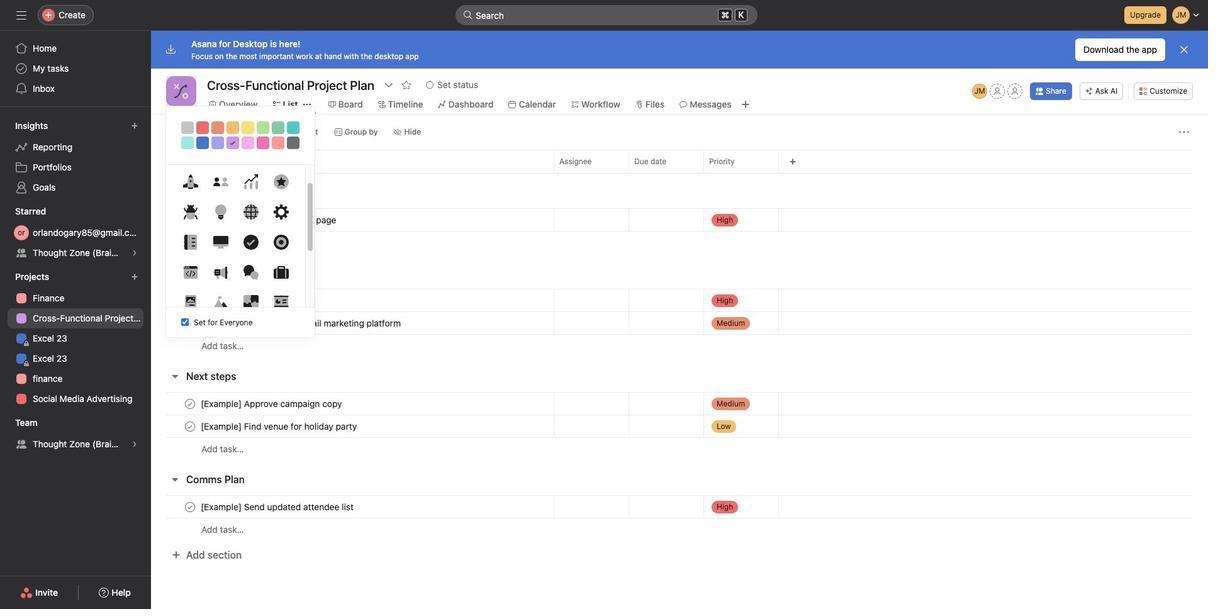 Task type: locate. For each thing, give the bounding box(es) containing it.
mark complete checkbox for [example] redesign landing page cell at the top of the page
[[183, 212, 198, 228]]

manage project members image
[[973, 84, 988, 99]]

html image
[[183, 265, 198, 280]]

1 vertical spatial mark complete image
[[183, 396, 198, 411]]

light bulb image
[[213, 205, 228, 220]]

2 mark complete image from the top
[[183, 396, 198, 411]]

see details, thought zone (brainstorm space) image
[[131, 441, 139, 448]]

bug image
[[183, 205, 198, 220]]

[example] finalize budget cell
[[151, 289, 554, 312]]

megaphone image
[[213, 265, 228, 280]]

task name text field inside [example] evaluate new email marketing platform cell
[[198, 317, 405, 330]]

add tab image
[[741, 99, 751, 110]]

presentation image
[[274, 295, 289, 310]]

1 mark complete image from the top
[[183, 212, 198, 228]]

target image
[[274, 235, 289, 250]]

3 mark complete image from the top
[[183, 500, 198, 515]]

0 vertical spatial mark complete image
[[183, 212, 198, 228]]

globe image
[[243, 205, 258, 220]]

people image
[[213, 174, 228, 190]]

tab actions image
[[303, 101, 311, 108]]

3 mark complete image from the top
[[183, 419, 198, 434]]

3 task name text field from the top
[[198, 398, 346, 410]]

prominent image
[[463, 10, 473, 20]]

mark complete image inside [example] evaluate new email marketing platform cell
[[183, 316, 198, 331]]

mark complete checkbox inside "[example] send updated attendee list" cell
[[183, 500, 198, 515]]

Mark complete checkbox
[[183, 293, 198, 308], [183, 419, 198, 434]]

[example] send updated attendee list cell
[[151, 495, 554, 519]]

check image
[[243, 235, 258, 250]]

4 task name text field from the top
[[198, 420, 361, 433]]

mark complete checkbox inside [example] find venue for holiday party cell
[[183, 419, 198, 434]]

2 vertical spatial mark complete image
[[183, 419, 198, 434]]

Mark complete checkbox
[[183, 212, 198, 228], [183, 316, 198, 331], [183, 396, 198, 411], [183, 500, 198, 515]]

collapse task list for this group image
[[170, 475, 180, 485]]

collapse task list for this group image
[[170, 371, 180, 382]]

None field
[[456, 5, 758, 25]]

show options image
[[384, 80, 394, 90]]

mark complete image inside [example] approve campaign copy cell
[[183, 396, 198, 411]]

Task name text field
[[198, 214, 340, 226], [198, 317, 405, 330], [198, 398, 346, 410], [198, 420, 361, 433], [198, 501, 358, 513]]

1 mark complete image from the top
[[183, 293, 198, 308]]

Task name text field
[[198, 294, 310, 307]]

page layout image
[[183, 295, 198, 310]]

starred element
[[0, 200, 151, 266]]

1 mark complete checkbox from the top
[[183, 293, 198, 308]]

2 vertical spatial mark complete image
[[183, 500, 198, 515]]

1 vertical spatial mark complete image
[[183, 316, 198, 331]]

mark complete checkbox inside [example] redesign landing page cell
[[183, 212, 198, 228]]

insights element
[[0, 115, 151, 200]]

task name text field inside [example] approve campaign copy cell
[[198, 398, 346, 410]]

None text field
[[204, 74, 378, 96]]

mark complete image inside [example] finalize budget cell
[[183, 293, 198, 308]]

mark complete image
[[183, 212, 198, 228], [183, 316, 198, 331], [183, 419, 198, 434]]

1 task name text field from the top
[[198, 214, 340, 226]]

computer image
[[213, 235, 228, 250]]

notebook image
[[183, 235, 198, 250]]

header milestones tree grid
[[151, 289, 1209, 358]]

task name text field inside [example] find venue for holiday party cell
[[198, 420, 361, 433]]

mark complete checkbox inside [example] finalize budget cell
[[183, 293, 198, 308]]

4 mark complete checkbox from the top
[[183, 500, 198, 515]]

2 task name text field from the top
[[198, 317, 405, 330]]

row
[[151, 150, 1209, 173], [166, 173, 1194, 174], [151, 208, 1209, 232], [151, 231, 1209, 254], [151, 289, 1209, 312], [151, 312, 1209, 335], [151, 334, 1209, 358], [151, 392, 1209, 416], [151, 415, 1209, 438], [151, 438, 1209, 461], [151, 495, 1209, 519], [151, 518, 1209, 541]]

mark complete image for mark complete image inside [example] find venue for holiday party cell
[[183, 396, 198, 411]]

5 task name text field from the top
[[198, 501, 358, 513]]

1 vertical spatial mark complete checkbox
[[183, 419, 198, 434]]

0 vertical spatial mark complete image
[[183, 293, 198, 308]]

mark complete image
[[183, 293, 198, 308], [183, 396, 198, 411], [183, 500, 198, 515]]

task name text field inside [example] redesign landing page cell
[[198, 214, 340, 226]]

mark complete checkbox inside [example] approve campaign copy cell
[[183, 396, 198, 411]]

3 mark complete checkbox from the top
[[183, 396, 198, 411]]

task name text field inside "[example] send updated attendee list" cell
[[198, 501, 358, 513]]

[example] approve campaign copy cell
[[151, 392, 554, 416]]

None checkbox
[[181, 319, 189, 326]]

add to starred image
[[402, 80, 412, 90]]

mark complete image inside "[example] send updated attendee list" cell
[[183, 500, 198, 515]]

mark complete image inside [example] find venue for holiday party cell
[[183, 419, 198, 434]]

2 mark complete checkbox from the top
[[183, 316, 198, 331]]

add field image
[[789, 158, 797, 166]]

mark complete checkbox for "[example] send updated attendee list" cell
[[183, 500, 198, 515]]

mark complete image inside [example] redesign landing page cell
[[183, 212, 198, 228]]

task name text field for mark complete option within the [example] evaluate new email marketing platform cell
[[198, 317, 405, 330]]

new insights image
[[131, 122, 139, 130]]

0 vertical spatial mark complete checkbox
[[183, 293, 198, 308]]

mark complete checkbox inside [example] evaluate new email marketing platform cell
[[183, 316, 198, 331]]

1 mark complete checkbox from the top
[[183, 212, 198, 228]]

2 mark complete image from the top
[[183, 316, 198, 331]]

2 mark complete checkbox from the top
[[183, 419, 198, 434]]

chat bubbles image
[[243, 265, 258, 280]]



Task type: describe. For each thing, give the bounding box(es) containing it.
mountain flag image
[[213, 295, 228, 310]]

global element
[[0, 31, 151, 106]]

briefcase image
[[274, 265, 289, 280]]

dismiss image
[[1180, 45, 1190, 55]]

mark complete checkbox for [example] finalize budget cell
[[183, 293, 198, 308]]

mark complete image for [example] evaluate new email marketing platform cell
[[183, 316, 198, 331]]

gear image
[[274, 205, 289, 220]]

new project or portfolio image
[[131, 273, 139, 281]]

task name text field for mark complete option in "[example] send updated attendee list" cell
[[198, 501, 358, 513]]

mark complete image for [example] redesign landing page cell at the top of the page
[[183, 212, 198, 228]]

task name text field for mark complete checkbox inside [example] find venue for holiday party cell
[[198, 420, 361, 433]]

header next steps tree grid
[[151, 392, 1209, 461]]

see details, thought zone (brainstorm space) image
[[131, 249, 139, 257]]

mark complete checkbox for [example] evaluate new email marketing platform cell
[[183, 316, 198, 331]]

task name text field for mark complete option within [example] approve campaign copy cell
[[198, 398, 346, 410]]

graph image
[[243, 174, 258, 190]]

line_and_symbols image
[[174, 84, 189, 99]]

rocket image
[[183, 174, 198, 190]]

header planning tree grid
[[151, 208, 1209, 254]]

[example] find venue for holiday party cell
[[151, 415, 554, 438]]

mark complete checkbox for [example] find venue for holiday party cell at the left
[[183, 419, 198, 434]]

Search tasks, projects, and more text field
[[456, 5, 758, 25]]

[example] evaluate new email marketing platform cell
[[151, 312, 554, 335]]

projects element
[[0, 266, 151, 412]]

teams element
[[0, 412, 151, 457]]

[example] redesign landing page cell
[[151, 208, 554, 232]]

task name text field for mark complete option inside [example] redesign landing page cell
[[198, 214, 340, 226]]

hide sidebar image
[[16, 10, 26, 20]]

mark complete image for mark complete image inside the [example] evaluate new email marketing platform cell
[[183, 293, 198, 308]]

header comms plan tree grid
[[151, 495, 1209, 541]]

mark complete checkbox for [example] approve campaign copy cell
[[183, 396, 198, 411]]

star image
[[274, 174, 289, 190]]

puzzle image
[[243, 295, 258, 310]]

more actions image
[[1180, 127, 1190, 137]]

mark complete image for [example] find venue for holiday party cell at the left
[[183, 419, 198, 434]]



Task type: vqa. For each thing, say whether or not it's contained in the screenshot.
see details, marketing icon
no



